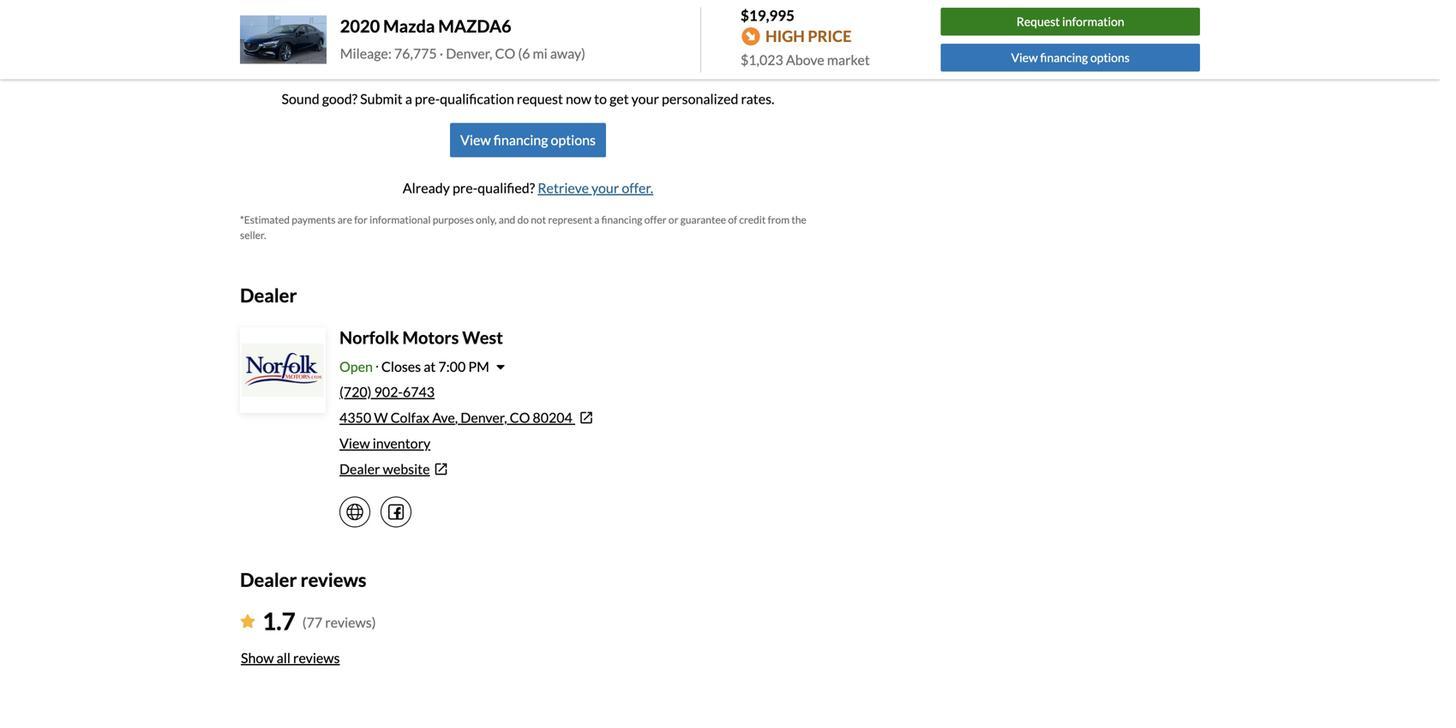 Task type: describe. For each thing, give the bounding box(es) containing it.
1 vertical spatial view financing options button
[[450, 123, 606, 157]]

norfolk motors west link
[[339, 327, 503, 348]]

for
[[354, 214, 368, 226]]

76,775
[[394, 45, 437, 62]]

0 horizontal spatial your
[[591, 180, 619, 196]]

80204
[[533, 409, 572, 426]]

dealer for dealer reviews
[[240, 569, 297, 591]]

$1,023
[[741, 51, 783, 68]]

2020
[[340, 16, 380, 36]]

colfax
[[391, 409, 430, 426]]

view for the bottommost view financing options button
[[460, 132, 491, 148]]

48
[[440, 32, 454, 46]]

star image
[[240, 615, 255, 628]]

show all reviews
[[241, 650, 340, 666]]

the
[[791, 214, 806, 226]]

(720) 902-6743 link
[[339, 384, 435, 400]]

informational
[[370, 214, 431, 226]]

0 horizontal spatial view
[[339, 435, 370, 452]]

(720) 902-6743
[[339, 384, 435, 400]]

mazda
[[383, 16, 435, 36]]

away)
[[550, 45, 585, 62]]

36 mo
[[296, 32, 329, 46]]

request
[[517, 91, 563, 107]]

west
[[462, 327, 503, 348]]

72 mo
[[727, 32, 760, 46]]

4350
[[339, 409, 371, 426]]

rates.
[[741, 91, 774, 107]]

mazda6
[[438, 16, 511, 36]]

request
[[1017, 14, 1060, 29]]

4350 w colfax ave , denver, co 80204
[[339, 409, 572, 426]]

*estimated
[[240, 214, 290, 226]]

(6
[[518, 45, 530, 62]]

view financing options for the bottommost view financing options button
[[460, 132, 596, 148]]

payments
[[292, 214, 336, 226]]

dealer reviews
[[240, 569, 366, 591]]

1.7
[[262, 607, 296, 636]]

financing for the bottommost view financing options button
[[493, 132, 548, 148]]

offer
[[644, 214, 667, 226]]

reviews)
[[325, 614, 376, 631]]

ave
[[432, 409, 455, 426]]

personalized
[[662, 91, 738, 107]]

open closes at 7:00 pm
[[339, 358, 489, 375]]

represent
[[548, 214, 592, 226]]

w
[[374, 409, 388, 426]]

show all reviews button
[[240, 639, 341, 677]]

offer.
[[622, 180, 653, 196]]

closes
[[381, 358, 421, 375]]

request information button
[[941, 8, 1200, 36]]

qualified?
[[478, 180, 535, 196]]

mo for 48 mo
[[456, 32, 472, 46]]

$19,995
[[741, 6, 795, 24]]

dealer website
[[339, 461, 430, 477]]

1 horizontal spatial pre-
[[453, 180, 478, 196]]

mo for 72 mo
[[744, 32, 760, 46]]

48 mo
[[440, 32, 472, 46]]

already pre-qualified? retrieve your offer.
[[403, 180, 653, 196]]

credit
[[739, 214, 766, 226]]

mo for 36 mo
[[312, 32, 329, 46]]

high price
[[765, 27, 852, 46]]

0 vertical spatial your
[[631, 91, 659, 107]]

to
[[594, 91, 607, 107]]

reviews inside show all reviews button
[[293, 650, 340, 666]]

motors
[[402, 327, 459, 348]]

options for the rightmost view financing options button
[[1090, 50, 1130, 65]]

sound
[[282, 91, 319, 107]]

902-
[[374, 384, 403, 400]]

sound good? submit a pre-qualification request now to get your personalized rates.
[[282, 91, 774, 107]]

,
[[455, 409, 458, 426]]

only,
[[476, 214, 497, 226]]

of
[[728, 214, 737, 226]]

6743
[[403, 384, 435, 400]]

co inside 2020 mazda mazda6 mileage: 76,775 · denver, co (6 mi away)
[[495, 45, 515, 62]]

from
[[768, 214, 790, 226]]

pm
[[468, 358, 489, 375]]

dealer for dealer website
[[339, 461, 380, 477]]



Task type: locate. For each thing, give the bounding box(es) containing it.
1 vertical spatial reviews
[[293, 650, 340, 666]]

0 horizontal spatial a
[[405, 91, 412, 107]]

2020 mazda mazda6 image
[[240, 15, 326, 64]]

do
[[517, 214, 529, 226]]

market
[[827, 51, 870, 68]]

denver, inside 2020 mazda mazda6 mileage: 76,775 · denver, co (6 mi away)
[[446, 45, 492, 62]]

0 vertical spatial co
[[495, 45, 515, 62]]

0 horizontal spatial mo
[[312, 32, 329, 46]]

get
[[609, 91, 629, 107]]

view financing options button down request information button
[[941, 44, 1200, 72]]

financing for the rightmost view financing options button
[[1040, 50, 1088, 65]]

view for the rightmost view financing options button
[[1011, 50, 1038, 65]]

norfolk motors west
[[339, 327, 503, 348]]

information
[[1062, 14, 1124, 29]]

(720)
[[339, 384, 372, 400]]

0 vertical spatial financing
[[1040, 50, 1088, 65]]

2 horizontal spatial financing
[[1040, 50, 1088, 65]]

1 horizontal spatial view financing options
[[1011, 50, 1130, 65]]

view financing options down sound good? submit a pre-qualification request now to get your personalized rates.
[[460, 132, 596, 148]]

caret down image
[[496, 360, 505, 374]]

financing inside "*estimated payments are for informational purposes only, and do not represent a financing offer or guarantee of credit from the seller."
[[601, 214, 642, 226]]

reviews up 1.7 (77 reviews)
[[301, 569, 366, 591]]

guarantee
[[680, 214, 726, 226]]

all
[[277, 650, 291, 666]]

1 horizontal spatial options
[[1090, 50, 1130, 65]]

financing down request information button
[[1040, 50, 1088, 65]]

already
[[403, 180, 450, 196]]

good?
[[322, 91, 357, 107]]

retrieve
[[538, 180, 589, 196]]

co left "80204" on the bottom left of page
[[510, 409, 530, 426]]

72
[[727, 32, 741, 46]]

and
[[499, 214, 515, 226]]

1 horizontal spatial view financing options button
[[941, 44, 1200, 72]]

0 horizontal spatial financing
[[493, 132, 548, 148]]

1 horizontal spatial mo
[[456, 32, 472, 46]]

3 mo from the left
[[744, 32, 760, 46]]

view financing options down request information button
[[1011, 50, 1130, 65]]

dealer down seller.
[[240, 284, 297, 307]]

options for the bottommost view financing options button
[[551, 132, 596, 148]]

norfolk
[[339, 327, 399, 348]]

request information
[[1017, 14, 1124, 29]]

0 vertical spatial a
[[405, 91, 412, 107]]

1 horizontal spatial view
[[460, 132, 491, 148]]

purposes
[[433, 214, 474, 226]]

mi
[[533, 45, 548, 62]]

0 vertical spatial reviews
[[301, 569, 366, 591]]

0 vertical spatial view financing options
[[1011, 50, 1130, 65]]

0 vertical spatial view financing options button
[[941, 44, 1200, 72]]

0 vertical spatial options
[[1090, 50, 1130, 65]]

view financing options button down sound good? submit a pre-qualification request now to get your personalized rates.
[[450, 123, 606, 157]]

1 vertical spatial denver,
[[461, 409, 507, 426]]

at
[[424, 358, 436, 375]]

now
[[566, 91, 591, 107]]

mo right the 36
[[312, 32, 329, 46]]

view down 4350
[[339, 435, 370, 452]]

view financing options button
[[941, 44, 1200, 72], [450, 123, 606, 157]]

retrieve your offer. link
[[538, 180, 653, 196]]

a right submit
[[405, 91, 412, 107]]

are
[[337, 214, 352, 226]]

dealer down view inventory
[[339, 461, 380, 477]]

0 vertical spatial view
[[1011, 50, 1038, 65]]

1 vertical spatial co
[[510, 409, 530, 426]]

mo right 48
[[456, 32, 472, 46]]

0 vertical spatial dealer
[[240, 284, 297, 307]]

high
[[765, 27, 805, 46]]

show
[[241, 650, 274, 666]]

1 vertical spatial financing
[[493, 132, 548, 148]]

inventory
[[373, 435, 430, 452]]

denver, right ·
[[446, 45, 492, 62]]

mo right 72
[[744, 32, 760, 46]]

1 horizontal spatial financing
[[601, 214, 642, 226]]

website
[[383, 461, 430, 477]]

2020 mazda mazda6 mileage: 76,775 · denver, co (6 mi away)
[[340, 16, 585, 62]]

1 vertical spatial view financing options
[[460, 132, 596, 148]]

0 vertical spatial denver,
[[446, 45, 492, 62]]

2 horizontal spatial view
[[1011, 50, 1038, 65]]

a right represent on the left of page
[[594, 214, 599, 226]]

2 vertical spatial financing
[[601, 214, 642, 226]]

$1,023 above market
[[741, 51, 870, 68]]

dealer
[[240, 284, 297, 307], [339, 461, 380, 477], [240, 569, 297, 591]]

1.7 (77 reviews)
[[262, 607, 376, 636]]

1 vertical spatial dealer
[[339, 461, 380, 477]]

options down now
[[551, 132, 596, 148]]

qualification
[[440, 91, 514, 107]]

1 vertical spatial view
[[460, 132, 491, 148]]

mileage:
[[340, 45, 392, 62]]

or
[[668, 214, 678, 226]]

0 horizontal spatial options
[[551, 132, 596, 148]]

financing down sound good? submit a pre-qualification request now to get your personalized rates.
[[493, 132, 548, 148]]

not
[[531, 214, 546, 226]]

above
[[786, 51, 824, 68]]

2 horizontal spatial mo
[[744, 32, 760, 46]]

1 vertical spatial your
[[591, 180, 619, 196]]

submit
[[360, 91, 403, 107]]

options
[[1090, 50, 1130, 65], [551, 132, 596, 148]]

seller.
[[240, 229, 266, 241]]

a
[[405, 91, 412, 107], [594, 214, 599, 226]]

7:00
[[438, 358, 466, 375]]

1 horizontal spatial your
[[631, 91, 659, 107]]

0 vertical spatial pre-
[[415, 91, 440, 107]]

2 vertical spatial dealer
[[240, 569, 297, 591]]

1 vertical spatial a
[[594, 214, 599, 226]]

pre- right submit
[[415, 91, 440, 107]]

norfolk motors west image
[[242, 329, 324, 411]]

view down qualification
[[460, 132, 491, 148]]

view financing options for the rightmost view financing options button
[[1011, 50, 1130, 65]]

reviews
[[301, 569, 366, 591], [293, 650, 340, 666]]

·
[[440, 45, 443, 62]]

your left offer.
[[591, 180, 619, 196]]

1 vertical spatial pre-
[[453, 180, 478, 196]]

view down request
[[1011, 50, 1038, 65]]

2 vertical spatial view
[[339, 435, 370, 452]]

0 horizontal spatial pre-
[[415, 91, 440, 107]]

dealer up '1.7'
[[240, 569, 297, 591]]

options down information
[[1090, 50, 1130, 65]]

co left (6
[[495, 45, 515, 62]]

open
[[339, 358, 373, 375]]

financing
[[1040, 50, 1088, 65], [493, 132, 548, 148], [601, 214, 642, 226]]

*estimated payments are for informational purposes only, and do not represent a financing offer or guarantee of credit from the seller.
[[240, 214, 806, 241]]

dealer for dealer
[[240, 284, 297, 307]]

price
[[808, 27, 852, 46]]

0 horizontal spatial view financing options
[[460, 132, 596, 148]]

view inventory
[[339, 435, 430, 452]]

0 horizontal spatial view financing options button
[[450, 123, 606, 157]]

a inside "*estimated payments are for informational purposes only, and do not represent a financing offer or guarantee of credit from the seller."
[[594, 214, 599, 226]]

reviews right all
[[293, 650, 340, 666]]

co
[[495, 45, 515, 62], [510, 409, 530, 426]]

financing left offer
[[601, 214, 642, 226]]

denver, right ,
[[461, 409, 507, 426]]

pre- up the purposes on the top left of page
[[453, 180, 478, 196]]

2 mo from the left
[[456, 32, 472, 46]]

1 vertical spatial options
[[551, 132, 596, 148]]

view financing options
[[1011, 50, 1130, 65], [460, 132, 596, 148]]

1 horizontal spatial a
[[594, 214, 599, 226]]

view
[[1011, 50, 1038, 65], [460, 132, 491, 148], [339, 435, 370, 452]]

dealer website link
[[339, 459, 816, 480]]

your right get
[[631, 91, 659, 107]]

(77
[[302, 614, 322, 631]]

36
[[296, 32, 310, 46]]

view inventory link
[[339, 435, 430, 452]]

1 mo from the left
[[312, 32, 329, 46]]



Task type: vqa. For each thing, say whether or not it's contained in the screenshot.
middle "View"
yes



